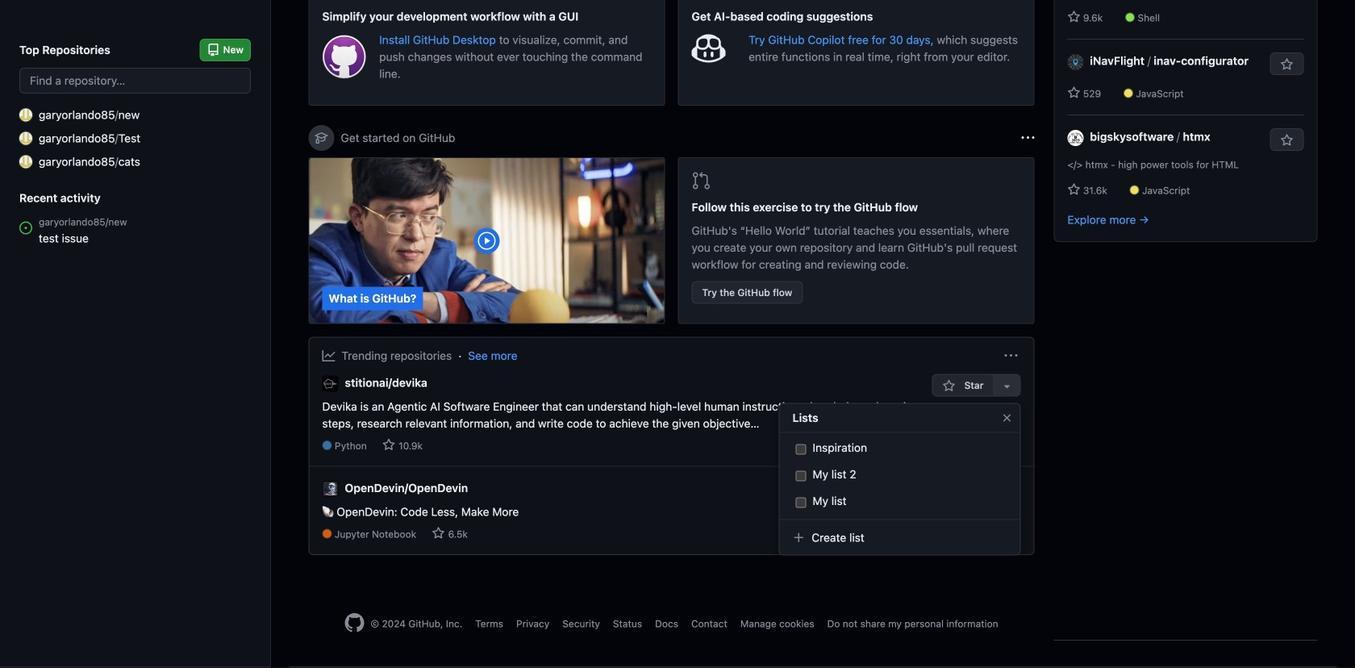 Task type: vqa. For each thing, say whether or not it's contained in the screenshot.
ALL
no



Task type: locate. For each thing, give the bounding box(es) containing it.
2 star this repository image from the top
[[1281, 134, 1294, 147]]

play image
[[477, 231, 497, 250]]

simplify your development workflow with a gui element
[[309, 0, 665, 106]]

list
[[793, 436, 1007, 513]]

0 vertical spatial repo details element
[[322, 438, 932, 453]]

Top Repositories search field
[[19, 68, 251, 94]]

star this repository image
[[1281, 58, 1294, 71], [1281, 134, 1294, 147]]

git pull request image
[[692, 171, 711, 190]]

1 vertical spatial repo details element
[[322, 527, 519, 542]]

1 vertical spatial star this repository image
[[1281, 134, 1294, 147]]

2 vertical spatial star image
[[432, 527, 445, 540]]

1 vertical spatial star image
[[943, 380, 956, 393]]

0 vertical spatial star image
[[1068, 183, 1081, 196]]

star image
[[1068, 183, 1081, 196], [943, 380, 956, 393], [383, 438, 395, 451]]

homepage image
[[345, 613, 364, 633]]

menu
[[779, 397, 1021, 568]]

@bigskysoftware profile image
[[1068, 130, 1084, 146]]

plus image
[[793, 531, 806, 544]]

None checkbox
[[796, 443, 806, 456], [796, 469, 806, 483], [796, 496, 806, 510], [796, 443, 806, 456], [796, 469, 806, 483], [796, 496, 806, 510]]

2 repo details element from the top
[[322, 527, 519, 542]]

star image
[[1068, 10, 1081, 23], [1068, 86, 1081, 99], [432, 527, 445, 540]]

@opendevin profile image
[[322, 481, 338, 497]]

1 star this repository image from the top
[[1281, 58, 1294, 71]]

repo details element
[[322, 438, 932, 453], [322, 527, 519, 542]]

1 repo details element from the top
[[322, 438, 932, 453]]

0 horizontal spatial star image
[[383, 438, 395, 451]]

what is github? element
[[309, 157, 665, 324]]

test image
[[19, 132, 32, 145]]

0 vertical spatial star image
[[1068, 10, 1081, 23]]

0 vertical spatial star this repository image
[[1281, 58, 1294, 71]]

@stitionai profile image
[[322, 375, 338, 392]]



Task type: describe. For each thing, give the bounding box(es) containing it.
graph image
[[322, 349, 335, 362]]

new image
[[19, 109, 32, 121]]

close menu image
[[1001, 412, 1014, 424]]

star this repository image for @inavflight profile icon
[[1281, 58, 1294, 71]]

1 vertical spatial star image
[[1068, 86, 1081, 99]]

repo details element for the @opendevin profile 'icon' on the left of the page
[[322, 527, 519, 542]]

add this repository to a list image
[[1001, 380, 1014, 393]]

open issue image
[[19, 221, 32, 234]]

@inavflight profile image
[[1068, 54, 1084, 70]]

star image inside "repo details" element
[[432, 527, 445, 540]]

mortar board image
[[315, 132, 328, 144]]

Find a repository… text field
[[19, 68, 251, 94]]

2 vertical spatial star image
[[383, 438, 395, 451]]

1 horizontal spatial star image
[[943, 380, 956, 393]]

explore element
[[1054, 0, 1318, 641]]

get ai-based coding suggestions element
[[678, 0, 1035, 106]]

why am i seeing this? image
[[1022, 132, 1035, 144]]

2 horizontal spatial star image
[[1068, 183, 1081, 196]]

repo details element for @stitionai profile image
[[322, 438, 932, 453]]

feed item heading menu image
[[1005, 349, 1018, 362]]

star this repository image for the @bigskysoftware profile image
[[1281, 134, 1294, 147]]

github desktop image
[[322, 35, 366, 79]]

what is github? image
[[309, 158, 664, 323]]

cats image
[[19, 155, 32, 168]]

try the github flow element
[[678, 157, 1035, 324]]



